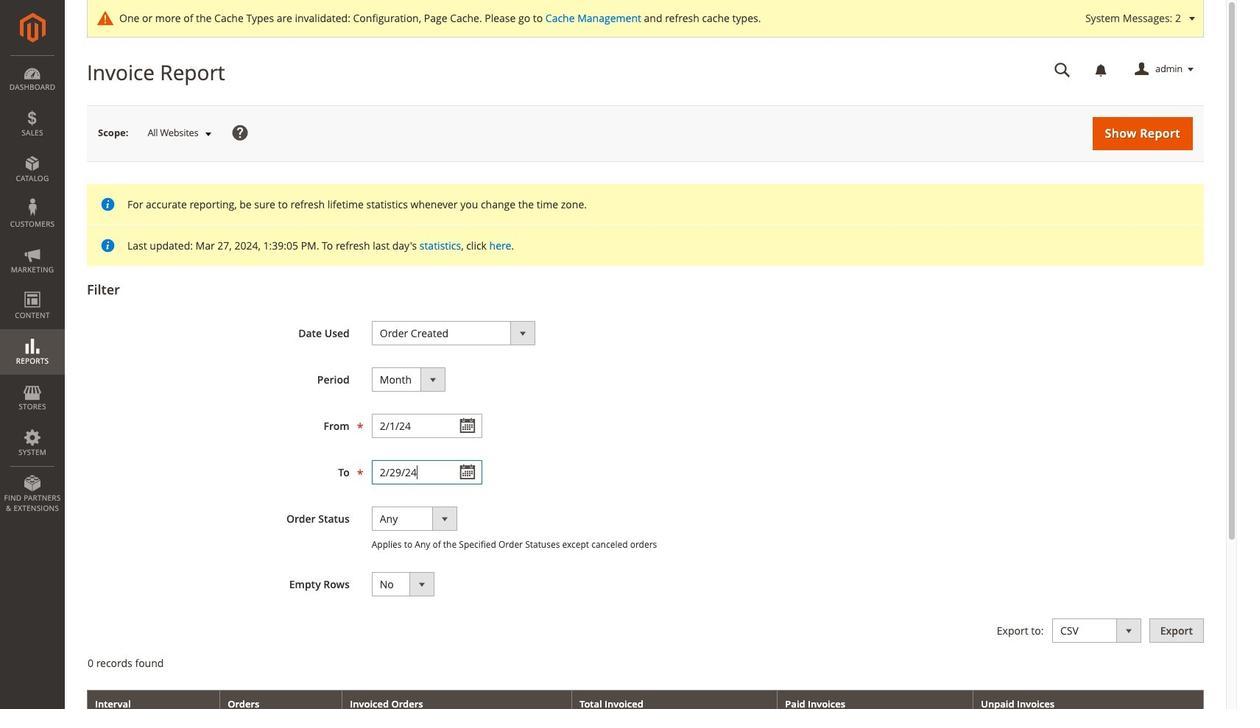 Task type: locate. For each thing, give the bounding box(es) containing it.
None text field
[[372, 414, 482, 438], [372, 460, 482, 485], [372, 414, 482, 438], [372, 460, 482, 485]]

menu bar
[[0, 55, 65, 521]]

None text field
[[1045, 57, 1082, 83]]



Task type: describe. For each thing, give the bounding box(es) containing it.
magento admin panel image
[[20, 13, 45, 43]]



